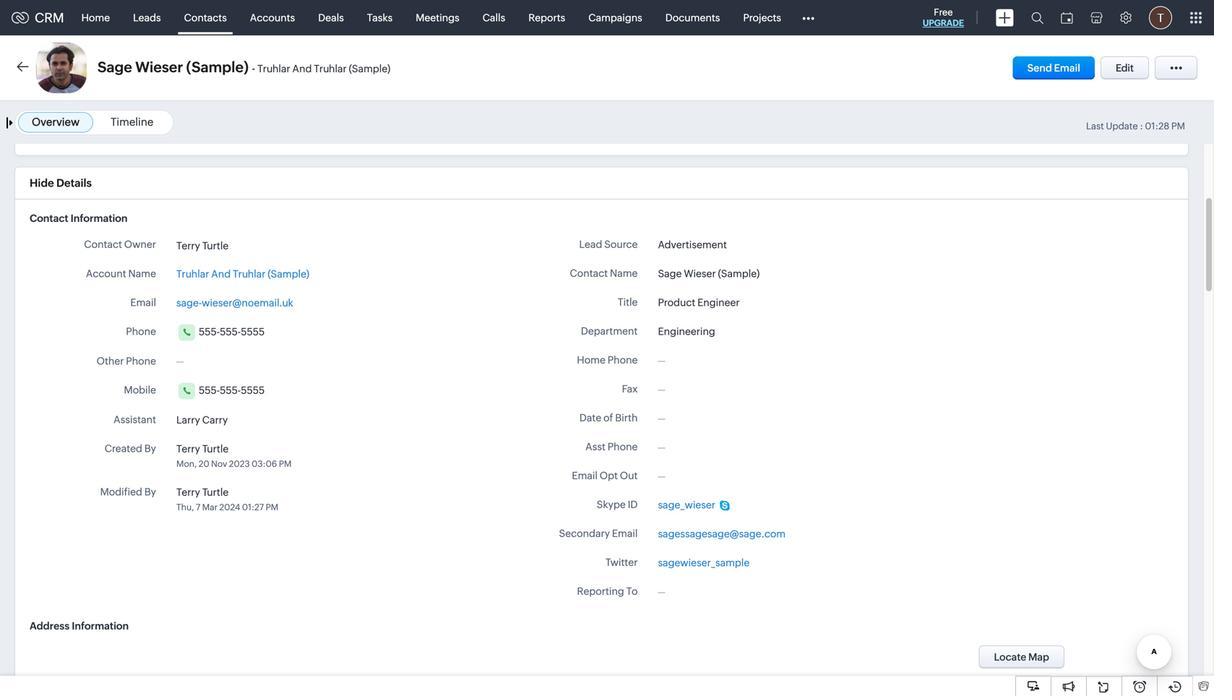 Task type: vqa. For each thing, say whether or not it's contained in the screenshot.


Task type: locate. For each thing, give the bounding box(es) containing it.
mailing zip
[[105, 412, 156, 423]]

leads
[[133, 12, 161, 23]]

other for other city
[[590, 354, 617, 365]]

search image
[[1031, 12, 1044, 24]]

first for first visit
[[114, 663, 134, 675]]

city
[[137, 354, 156, 365], [619, 354, 638, 365]]

mar
[[202, 149, 218, 159]]

0 horizontal spatial country
[[118, 441, 156, 452]]

reports link
[[517, 0, 577, 35]]

other down other street
[[590, 354, 617, 365]]

-
[[252, 62, 255, 75]]

contacts link
[[172, 0, 238, 35]]

documents link
[[654, 0, 732, 35]]

street for mailing street
[[128, 325, 156, 336]]

1 horizontal spatial city
[[619, 354, 638, 365]]

street
[[128, 325, 156, 336], [610, 325, 638, 336]]

0 horizontal spatial city
[[137, 354, 156, 365]]

other up other country
[[593, 412, 621, 423]]

mailing up the mailing city on the bottom of page
[[91, 325, 126, 336]]

1 horizontal spatial (sample)
[[349, 63, 391, 74]]

other up other city
[[580, 325, 607, 336]]

truhlar right and
[[314, 63, 347, 74]]

overview link
[[32, 116, 80, 128]]

other for other state
[[584, 383, 611, 394]]

mailing state
[[95, 383, 156, 394]]

first left page
[[558, 562, 578, 574]]

sage wieser (sample) - truhlar and truhlar (sample)
[[98, 59, 391, 76]]

chats
[[610, 591, 638, 602]]

edit
[[1116, 62, 1134, 74]]

address
[[30, 267, 69, 279]]

2 truhlar from the left
[[314, 63, 347, 74]]

01:28
[[1145, 121, 1170, 132]]

campaigns link
[[577, 0, 654, 35]]

terry turtle thu, 7 mar 2024 01:27 pm
[[176, 133, 278, 159]]

state up other zip
[[613, 383, 638, 394]]

truhlar and truhlar (sample) link
[[257, 63, 391, 75]]

free
[[934, 7, 953, 18]]

street up other city
[[610, 325, 638, 336]]

overview
[[32, 116, 80, 128]]

street up the mailing city on the bottom of page
[[128, 325, 156, 336]]

Other Modules field
[[793, 6, 824, 29]]

zip down other state
[[623, 412, 638, 423]]

1 vertical spatial information
[[88, 475, 145, 487]]

zip
[[141, 412, 156, 423], [623, 412, 638, 423]]

sd
[[176, 383, 190, 395]]

0 vertical spatial first
[[558, 562, 578, 574]]

number
[[556, 591, 595, 602]]

:
[[1140, 121, 1143, 132]]

57105
[[176, 412, 205, 424]]

1 vertical spatial pm
[[266, 149, 278, 159]]

0 horizontal spatial truhlar
[[257, 63, 290, 74]]

mailing up description information
[[81, 441, 116, 452]]

country for mailing country
[[118, 441, 156, 452]]

0 horizontal spatial state
[[132, 383, 156, 394]]

first visit
[[114, 663, 156, 675]]

other down other zip
[[570, 441, 597, 452]]

pm right 01:27
[[266, 149, 278, 159]]

calls
[[483, 12, 505, 23]]

create menu element
[[987, 0, 1023, 35]]

1 country from the left
[[118, 441, 156, 452]]

last
[[1086, 121, 1104, 132]]

sage_wieser link
[[658, 144, 730, 159]]

1 vertical spatial first
[[114, 663, 134, 675]]

2 country from the left
[[599, 441, 638, 452]]

profile element
[[1141, 0, 1181, 35]]

1 horizontal spatial truhlar
[[314, 63, 347, 74]]

2 street from the left
[[610, 325, 638, 336]]

1 horizontal spatial street
[[610, 325, 638, 336]]

first for first page visited
[[558, 562, 578, 574]]

#88
[[240, 325, 257, 337]]

5
[[176, 325, 182, 337]]

mailing for mailing country
[[81, 441, 116, 452]]

other down other city
[[584, 383, 611, 394]]

0 horizontal spatial street
[[128, 325, 156, 336]]

meetings
[[416, 12, 459, 23]]

2 zip from the left
[[623, 412, 638, 423]]

mailing down the mailing city on the bottom of page
[[95, 383, 130, 394]]

visited
[[606, 562, 638, 574]]

1 zip from the left
[[141, 412, 156, 423]]

mailing up mailing country
[[105, 412, 139, 423]]

country
[[118, 441, 156, 452], [599, 441, 638, 452]]

modified
[[100, 133, 142, 144]]

2 city from the left
[[619, 354, 638, 365]]

upgrade
[[923, 18, 964, 28]]

(sample) left -
[[186, 59, 249, 76]]

1 horizontal spatial pm
[[1171, 121, 1185, 132]]

leads link
[[122, 0, 172, 35]]

other
[[580, 325, 607, 336], [590, 354, 617, 365], [584, 383, 611, 394], [593, 412, 621, 423], [570, 441, 597, 452]]

0 vertical spatial information
[[72, 267, 129, 279]]

0 horizontal spatial first
[[114, 663, 134, 675]]

mailing for mailing city
[[101, 354, 135, 365]]

state
[[132, 383, 156, 394], [613, 383, 638, 394]]

(sample) down tasks
[[349, 63, 391, 74]]

1 truhlar from the left
[[257, 63, 290, 74]]

1 horizontal spatial state
[[613, 383, 638, 394]]

information down mailing country
[[88, 475, 145, 487]]

0 horizontal spatial zip
[[141, 412, 156, 423]]

1 state from the left
[[132, 383, 156, 394]]

profile image
[[1149, 6, 1172, 29]]

mailing city
[[101, 354, 156, 365]]

ave
[[220, 325, 238, 337]]

page
[[580, 562, 604, 574]]

reporting to
[[577, 232, 638, 244]]

crm
[[35, 10, 64, 25]]

(sample)
[[186, 59, 249, 76], [349, 63, 391, 74]]

of
[[597, 591, 608, 602]]

2 state from the left
[[613, 383, 638, 394]]

information right address
[[72, 267, 129, 279]]

0 horizontal spatial pm
[[266, 149, 278, 159]]

truhlar right -
[[257, 63, 290, 74]]

wieser
[[135, 59, 183, 76]]

mailing down mailing street
[[101, 354, 135, 365]]

1 city from the left
[[137, 354, 156, 365]]

country down other zip
[[599, 441, 638, 452]]

accounts
[[250, 12, 295, 23]]

logo image
[[12, 12, 29, 23]]

address information
[[30, 267, 129, 279]]

city up 'mailing state'
[[137, 354, 156, 365]]

timeline link
[[111, 116, 153, 128]]

state for mailing state
[[132, 383, 156, 394]]

truhlar
[[257, 63, 290, 74], [314, 63, 347, 74]]

1 horizontal spatial country
[[599, 441, 638, 452]]

falls
[[205, 354, 225, 366]]

zip down 'mailing state'
[[141, 412, 156, 423]]

calendar image
[[1061, 12, 1073, 23]]

01:27
[[242, 149, 264, 159]]

reports
[[529, 12, 565, 23]]

city up other state
[[619, 354, 638, 365]]

country down mailing zip
[[118, 441, 156, 452]]

mailing for mailing street
[[91, 325, 126, 336]]

1 horizontal spatial first
[[558, 562, 578, 574]]

home link
[[70, 0, 122, 35]]

information for address information
[[72, 267, 129, 279]]

mailing
[[91, 325, 126, 336], [101, 354, 135, 365], [95, 383, 130, 394], [105, 412, 139, 423], [81, 441, 116, 452]]

1 street from the left
[[128, 325, 156, 336]]

1 horizontal spatial zip
[[623, 412, 638, 423]]

state up mailing zip
[[132, 383, 156, 394]]

skype id
[[597, 146, 638, 157]]

None button
[[979, 292, 1065, 315]]

by
[[144, 133, 156, 144]]

pm right 01:28
[[1171, 121, 1185, 132]]

2024
[[219, 149, 240, 159]]

number of chats
[[556, 591, 638, 602]]

tasks link
[[356, 0, 404, 35]]

first left visit
[[114, 663, 134, 675]]



Task type: describe. For each thing, give the bounding box(es) containing it.
mailing street
[[91, 325, 156, 336]]

campaigns
[[588, 12, 642, 23]]

first page visited
[[558, 562, 638, 574]]

home
[[81, 12, 110, 23]]

tasks
[[367, 12, 393, 23]]

search element
[[1023, 0, 1052, 35]]

other for other zip
[[593, 412, 621, 423]]

visit
[[136, 663, 156, 675]]

united states
[[176, 441, 239, 452]]

projects
[[743, 12, 781, 23]]

description
[[30, 475, 86, 487]]

other for other street
[[580, 325, 607, 336]]

other state
[[584, 383, 638, 394]]

and
[[292, 63, 312, 74]]

documents
[[665, 12, 720, 23]]

mailing for mailing zip
[[105, 412, 139, 423]]

boston
[[184, 325, 218, 337]]

sage
[[98, 59, 132, 76]]

information for description information
[[88, 475, 145, 487]]

country for other country
[[599, 441, 638, 452]]

other street
[[580, 325, 638, 336]]

timeline
[[111, 116, 153, 128]]

edit button
[[1101, 56, 1149, 80]]

united
[[176, 441, 208, 452]]

0 vertical spatial pm
[[1171, 121, 1185, 132]]

zip for mailing zip
[[141, 412, 156, 423]]

reporting
[[577, 232, 624, 244]]

pm inside terry turtle thu, 7 mar 2024 01:27 pm
[[266, 149, 278, 159]]

deals
[[318, 12, 344, 23]]

description information
[[30, 475, 145, 487]]

other zip
[[593, 412, 638, 423]]

contacts
[[184, 12, 227, 23]]

city for mailing city
[[137, 354, 156, 365]]

mailing for mailing state
[[95, 383, 130, 394]]

city for other city
[[619, 354, 638, 365]]

deals link
[[307, 0, 356, 35]]

sioux
[[176, 354, 203, 366]]

zip for other zip
[[623, 412, 638, 423]]

create menu image
[[996, 9, 1014, 26]]

street for other street
[[610, 325, 638, 336]]

projects link
[[732, 0, 793, 35]]

states
[[210, 441, 239, 452]]

thu,
[[176, 149, 194, 159]]

0 horizontal spatial (sample)
[[186, 59, 249, 76]]

other country
[[570, 441, 638, 452]]

modified by
[[100, 133, 156, 144]]

mailing country
[[81, 441, 156, 452]]

(sample) inside the sage wieser (sample) - truhlar and truhlar (sample)
[[349, 63, 391, 74]]

crm link
[[12, 10, 64, 25]]

terry
[[176, 133, 200, 145]]

last update : 01:28 pm
[[1086, 121, 1185, 132]]

7
[[196, 149, 200, 159]]

calls link
[[471, 0, 517, 35]]

id
[[628, 146, 638, 157]]

update
[[1106, 121, 1138, 132]]

send email
[[1027, 62, 1080, 74]]

sage_wieser
[[658, 146, 716, 158]]

sioux falls
[[176, 354, 225, 366]]

5 boston ave #88
[[176, 325, 257, 337]]

other for other country
[[570, 441, 597, 452]]

send email button
[[1013, 56, 1095, 80]]

email
[[1054, 62, 1080, 74]]

free upgrade
[[923, 7, 964, 28]]

other city
[[590, 354, 638, 365]]

state for other state
[[613, 383, 638, 394]]

turtle
[[202, 133, 229, 145]]

meetings link
[[404, 0, 471, 35]]

accounts link
[[238, 0, 307, 35]]

send
[[1027, 62, 1052, 74]]

skype
[[597, 146, 626, 157]]

to
[[626, 232, 638, 244]]



